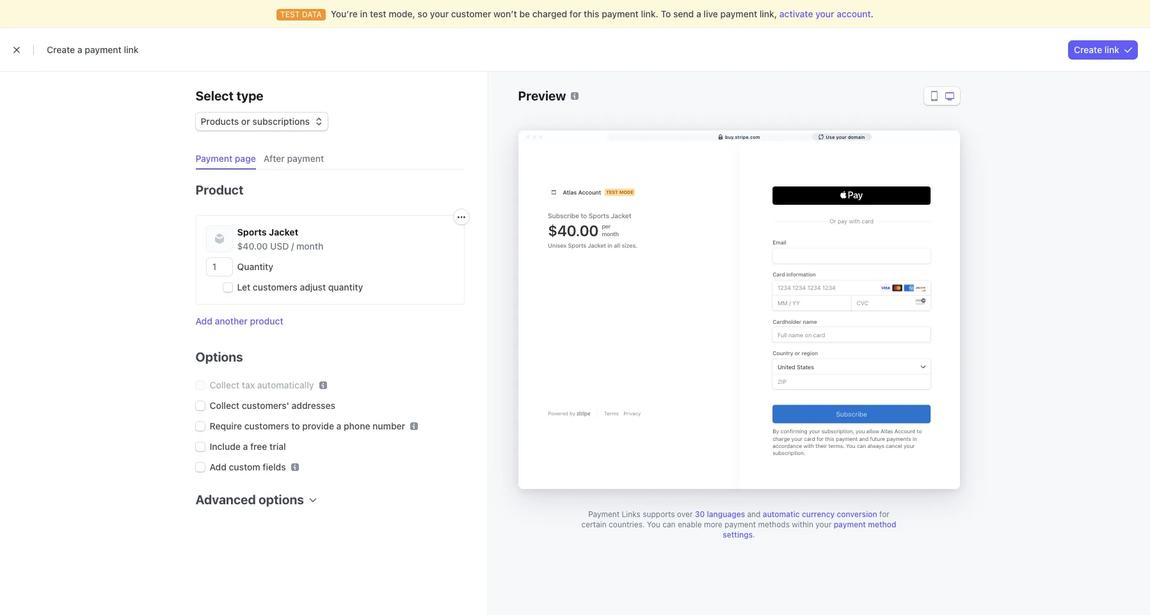 Task type: vqa. For each thing, say whether or not it's contained in the screenshot.
case
no



Task type: locate. For each thing, give the bounding box(es) containing it.
payment inside button
[[196, 153, 232, 164]]

0 horizontal spatial create
[[47, 44, 75, 55]]

.
[[871, 8, 874, 19], [753, 530, 755, 540]]

quantity
[[237, 261, 273, 272]]

add down include
[[210, 461, 227, 472]]

1 vertical spatial for
[[879, 509, 889, 519]]

0 horizontal spatial link
[[124, 44, 139, 55]]

advanced
[[196, 492, 256, 507]]

for
[[570, 8, 581, 19], [879, 509, 889, 519]]

settings
[[723, 530, 753, 540]]

0 horizontal spatial .
[[753, 530, 755, 540]]

addresses
[[292, 400, 335, 411]]

payment links supports over 30 languages and automatic currency conversion
[[588, 509, 877, 519]]

2 link from the left
[[1105, 44, 1119, 55]]

subscriptions
[[252, 116, 310, 127]]

1 create from the left
[[47, 44, 75, 55]]

products or subscriptions
[[201, 116, 310, 127]]

account
[[837, 8, 871, 19]]

use your domain
[[826, 134, 865, 139]]

link
[[124, 44, 139, 55], [1105, 44, 1119, 55]]

customers
[[253, 282, 297, 292], [244, 420, 289, 431]]

link,
[[760, 8, 777, 19]]

for left this
[[570, 8, 581, 19]]

payment left page
[[196, 153, 232, 164]]

phone
[[344, 420, 370, 431]]

customers for require
[[244, 420, 289, 431]]

to
[[661, 8, 671, 19]]

payment for payment page
[[196, 153, 232, 164]]

product
[[196, 182, 244, 197]]

0 vertical spatial payment
[[196, 153, 232, 164]]

collect tax automatically
[[210, 380, 314, 390]]

after payment button
[[258, 148, 332, 170]]

payment method settings link
[[723, 520, 896, 540]]

30 languages link
[[695, 509, 745, 519]]

your right use
[[836, 134, 847, 139]]

1 vertical spatial customers
[[244, 420, 289, 431]]

customers for let
[[253, 282, 297, 292]]

for certain countries. you can enable more payment methods within your
[[581, 509, 889, 529]]

payment up certain
[[588, 509, 620, 519]]

products
[[201, 116, 239, 127]]

1 link from the left
[[124, 44, 139, 55]]

2 create from the left
[[1074, 44, 1102, 55]]

page
[[235, 153, 256, 164]]

add left another
[[196, 316, 212, 326]]

1 collect from the top
[[210, 380, 239, 390]]

1 vertical spatial add
[[210, 461, 227, 472]]

0 horizontal spatial payment
[[196, 153, 232, 164]]

1 horizontal spatial for
[[879, 509, 889, 519]]

payment inside for certain countries. you can enable more payment methods within your
[[725, 520, 756, 529]]

require customers to provide a phone number
[[210, 420, 405, 431]]

create for create a payment link
[[47, 44, 75, 55]]

0 vertical spatial .
[[871, 8, 874, 19]]

collect up require
[[210, 400, 239, 411]]

for up method
[[879, 509, 889, 519]]

link inside button
[[1105, 44, 1119, 55]]

customers down quantity
[[253, 282, 297, 292]]

charged
[[532, 8, 567, 19]]

1 vertical spatial collect
[[210, 400, 239, 411]]

1 horizontal spatial create
[[1074, 44, 1102, 55]]

add inside the add another product button
[[196, 316, 212, 326]]

0 vertical spatial for
[[570, 8, 581, 19]]

mode,
[[389, 8, 415, 19]]

1 vertical spatial .
[[753, 530, 755, 540]]

automatically
[[257, 380, 314, 390]]

0 vertical spatial collect
[[210, 380, 239, 390]]

/
[[291, 241, 294, 252]]

products or subscriptions button
[[196, 110, 328, 131]]

1 horizontal spatial link
[[1105, 44, 1119, 55]]

month
[[296, 241, 323, 252]]

domain
[[848, 134, 865, 139]]

product
[[250, 316, 283, 326]]

more
[[704, 520, 722, 529]]

jacket
[[269, 227, 298, 237]]

payment page button
[[190, 148, 264, 170]]

2 collect from the top
[[210, 400, 239, 411]]

your right activate
[[815, 8, 834, 19]]

1 horizontal spatial payment
[[588, 509, 620, 519]]

Quantity number field
[[206, 258, 232, 276]]

another
[[215, 316, 248, 326]]

this
[[584, 8, 599, 19]]

sports
[[237, 227, 267, 237]]

0 vertical spatial customers
[[253, 282, 297, 292]]

you're in test mode, so your customer won't be charged for this payment link. to send a live payment link, activate your account .
[[331, 8, 874, 19]]

payment for payment links supports over 30 languages and automatic currency conversion
[[588, 509, 620, 519]]

collect
[[210, 380, 239, 390], [210, 400, 239, 411]]

sports jacket $40.00 usd / month
[[237, 227, 323, 252]]

collect left tax
[[210, 380, 239, 390]]

methods
[[758, 520, 790, 529]]

create a payment link
[[47, 44, 139, 55]]

customers down customers'
[[244, 420, 289, 431]]

collect for collect tax automatically
[[210, 380, 239, 390]]

payment
[[602, 8, 639, 19], [720, 8, 757, 19], [85, 44, 122, 55], [287, 153, 324, 164], [725, 520, 756, 529], [834, 520, 866, 529]]

your right "so"
[[430, 8, 449, 19]]

supports
[[643, 509, 675, 519]]

create for create link
[[1074, 44, 1102, 55]]

your down automatic currency conversion link
[[816, 520, 832, 529]]

so
[[418, 8, 428, 19]]

free
[[250, 441, 267, 452]]

create inside button
[[1074, 44, 1102, 55]]

over
[[677, 509, 693, 519]]

0 vertical spatial add
[[196, 316, 212, 326]]

a
[[696, 8, 701, 19], [77, 44, 82, 55], [336, 420, 341, 431], [243, 441, 248, 452]]

advanced options button
[[190, 484, 317, 509]]

your inside button
[[836, 134, 847, 139]]

1 vertical spatial payment
[[588, 509, 620, 519]]

add custom fields
[[210, 461, 286, 472]]



Task type: describe. For each thing, give the bounding box(es) containing it.
add for add another product
[[196, 316, 212, 326]]

activate
[[779, 8, 813, 19]]

preview
[[518, 88, 566, 103]]

payment link settings tab list
[[190, 148, 464, 170]]

1 horizontal spatial .
[[871, 8, 874, 19]]

within
[[792, 520, 813, 529]]

enable
[[678, 520, 702, 529]]

links
[[622, 509, 641, 519]]

after
[[264, 153, 285, 164]]

let customers adjust quantity
[[237, 282, 363, 292]]

$40.00
[[237, 241, 268, 252]]

link.
[[641, 8, 658, 19]]

you're
[[331, 8, 358, 19]]

languages
[[707, 509, 745, 519]]

countries.
[[609, 520, 645, 529]]

use
[[826, 134, 835, 139]]

svg image
[[457, 213, 465, 221]]

won't
[[494, 8, 517, 19]]

tax
[[242, 380, 255, 390]]

add for add custom fields
[[210, 461, 227, 472]]

test
[[370, 8, 386, 19]]

and
[[747, 509, 761, 519]]

add another product
[[196, 316, 283, 326]]

use your domain button
[[812, 133, 871, 140]]

can
[[663, 520, 676, 529]]

collect customers' addresses
[[210, 400, 335, 411]]

payment page
[[196, 153, 256, 164]]

to
[[291, 420, 300, 431]]

custom
[[229, 461, 260, 472]]

0 horizontal spatial for
[[570, 8, 581, 19]]

select
[[196, 88, 234, 103]]

your inside for certain countries. you can enable more payment methods within your
[[816, 520, 832, 529]]

include
[[210, 441, 241, 452]]

payment method settings
[[723, 520, 896, 540]]

for inside for certain countries. you can enable more payment methods within your
[[879, 509, 889, 519]]

add another product button
[[196, 315, 283, 328]]

buy.stripe.com
[[725, 134, 760, 139]]

number
[[373, 420, 405, 431]]

type
[[236, 88, 263, 103]]

payment inside payment method settings
[[834, 520, 866, 529]]

let
[[237, 282, 250, 292]]

customers'
[[242, 400, 289, 411]]

you
[[647, 520, 660, 529]]

options
[[259, 492, 304, 507]]

usd
[[270, 241, 289, 252]]

payment inside 'button'
[[287, 153, 324, 164]]

in
[[360, 8, 368, 19]]

send
[[673, 8, 694, 19]]

collect for collect customers' addresses
[[210, 400, 239, 411]]

fields
[[263, 461, 286, 472]]

activate your account link
[[779, 8, 871, 19]]

include a free trial
[[210, 441, 286, 452]]

payment page tab panel
[[185, 170, 469, 527]]

be
[[519, 8, 530, 19]]

certain
[[581, 520, 607, 529]]

conversion
[[837, 509, 877, 519]]

options
[[196, 349, 243, 364]]

30
[[695, 509, 705, 519]]

create link button
[[1069, 40, 1137, 59]]

create link
[[1074, 44, 1119, 55]]

select type
[[196, 88, 263, 103]]

trial
[[269, 441, 286, 452]]

automatic currency conversion link
[[763, 509, 877, 519]]

method
[[868, 520, 896, 529]]

currency
[[802, 509, 835, 519]]

advanced options
[[196, 492, 304, 507]]

or
[[241, 116, 250, 127]]

quantity
[[328, 282, 363, 292]]

customer
[[451, 8, 491, 19]]

automatic
[[763, 509, 800, 519]]

after payment
[[264, 153, 324, 164]]

live
[[704, 8, 718, 19]]

provide
[[302, 420, 334, 431]]

adjust
[[300, 282, 326, 292]]



